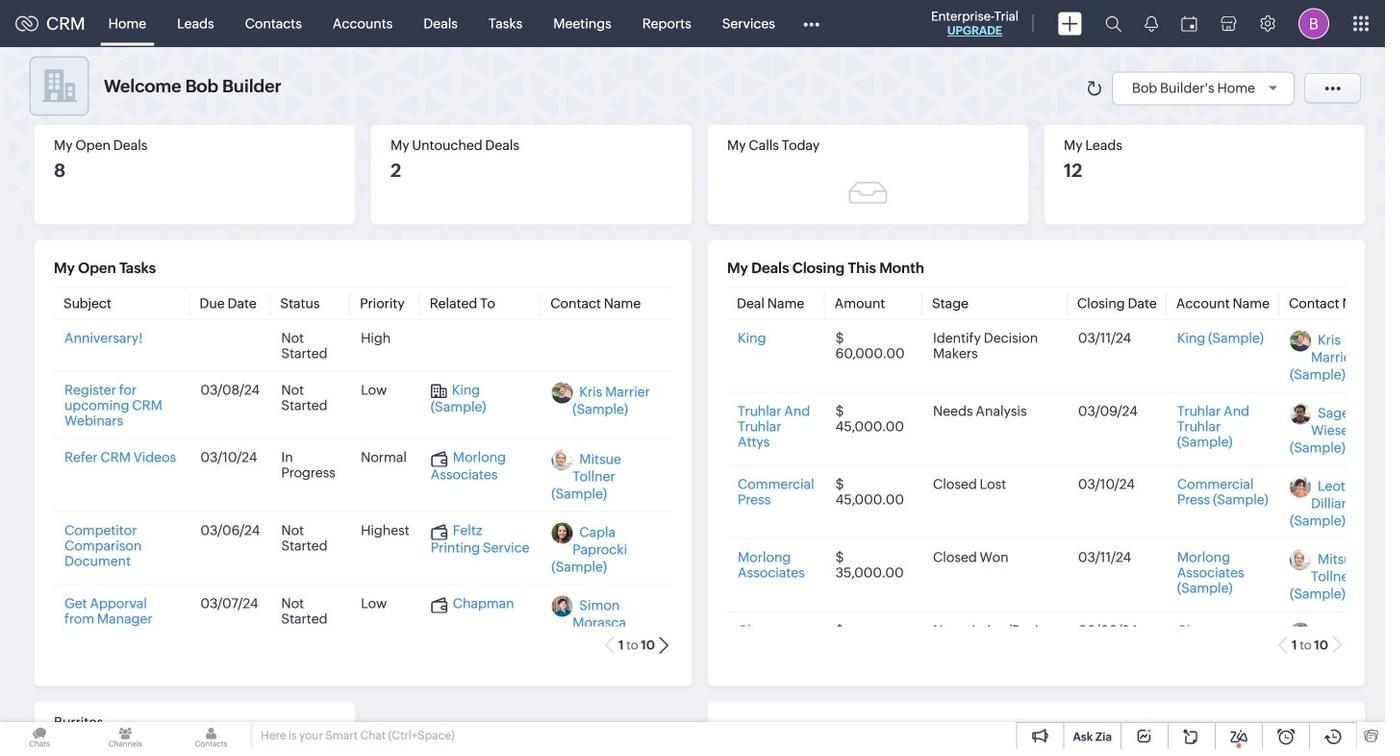 Task type: vqa. For each thing, say whether or not it's contained in the screenshot.
Chats image
yes



Task type: locate. For each thing, give the bounding box(es) containing it.
chats image
[[0, 723, 79, 750]]

search element
[[1094, 0, 1134, 47]]

channels image
[[86, 723, 165, 750]]

profile element
[[1288, 0, 1342, 47]]

create menu image
[[1059, 12, 1083, 35]]

search image
[[1106, 15, 1122, 32]]

signals element
[[1134, 0, 1170, 47]]



Task type: describe. For each thing, give the bounding box(es) containing it.
logo image
[[15, 16, 38, 31]]

contacts image
[[172, 723, 251, 750]]

create menu element
[[1047, 0, 1094, 47]]

Other Modules field
[[791, 8, 832, 39]]

calendar image
[[1182, 16, 1198, 31]]

profile image
[[1299, 8, 1330, 39]]

signals image
[[1145, 15, 1159, 32]]



